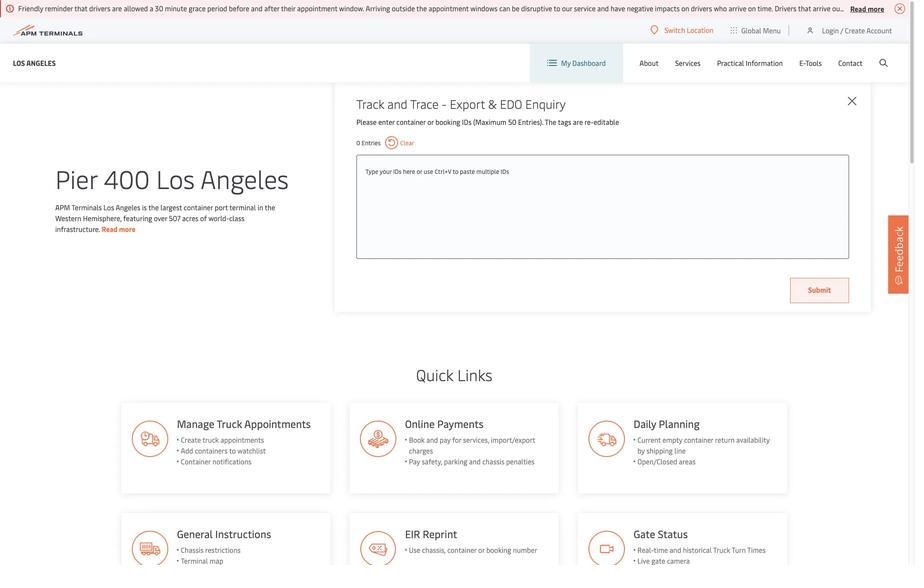 Task type: describe. For each thing, give the bounding box(es) containing it.
tools
[[806, 58, 822, 68]]

services
[[675, 58, 701, 68]]

your
[[380, 167, 392, 176]]

and left 'chassis'
[[469, 457, 481, 466]]

services,
[[463, 435, 490, 445]]

more for 'read more' 'link'
[[119, 224, 136, 234]]

los for apm terminals los angeles is the largest container port terminal in the western hemisphere, featuring over 507 acres of world-class infrastructure.
[[103, 203, 114, 212]]

editable
[[594, 117, 619, 127]]

los for pier 400 los angeles
[[156, 161, 195, 196]]

feedback
[[892, 226, 906, 272]]

number
[[513, 545, 538, 555]]

to inside manage truck appointments create truck appointments add containers to watchlist container notifications
[[229, 446, 236, 455]]

read for read more button
[[851, 4, 866, 13]]

1 vertical spatial or
[[417, 167, 422, 176]]

50
[[508, 117, 517, 127]]

e-tools button
[[800, 43, 822, 82]]

featuring
[[123, 213, 152, 223]]

2 appointment from the left
[[429, 3, 469, 13]]

notifications
[[212, 457, 251, 466]]

practical information
[[717, 58, 783, 68]]

2 drivers from the left
[[691, 3, 712, 13]]

(maximum
[[473, 117, 507, 127]]

1 horizontal spatial truck
[[714, 545, 731, 555]]

account
[[867, 25, 892, 35]]

0 vertical spatial to
[[554, 3, 560, 13]]

real-
[[638, 545, 654, 555]]

507
[[169, 213, 180, 223]]

friendly
[[18, 3, 43, 13]]

pier
[[55, 161, 97, 196]]

be
[[512, 3, 520, 13]]

pier 400 los angeles
[[55, 161, 289, 196]]

type
[[366, 167, 378, 176]]

my dashboard
[[561, 58, 606, 68]]

driver information - 58 image
[[132, 531, 168, 565]]

minute
[[165, 3, 187, 13]]

after
[[264, 3, 280, 13]]

in
[[258, 203, 263, 212]]

1 their from the left
[[281, 3, 296, 13]]

pay
[[440, 435, 451, 445]]

entries).
[[518, 117, 544, 127]]

orange club loyalty program - 56 image
[[589, 421, 625, 457]]

2 their from the left
[[857, 3, 872, 13]]

quick links
[[416, 364, 493, 385]]

menu
[[763, 25, 781, 35]]

watchlist
[[237, 446, 266, 455]]

book
[[409, 435, 425, 445]]

2 on from the left
[[748, 3, 756, 13]]

have
[[611, 3, 625, 13]]

0 horizontal spatial angeles
[[26, 58, 56, 67]]

eir
[[405, 527, 421, 541]]

30
[[155, 3, 163, 13]]

1 vertical spatial are
[[573, 117, 583, 127]]

1 arrive from the left
[[729, 3, 747, 13]]

period
[[207, 3, 227, 13]]

2 arrive from the left
[[813, 3, 831, 13]]

reminder
[[45, 3, 73, 13]]

line
[[675, 446, 686, 455]]

time.
[[758, 3, 773, 13]]

switch location button
[[651, 25, 714, 35]]

drivers
[[775, 3, 797, 13]]

eir reprint use chassis, container or booking number
[[405, 527, 538, 555]]

and up enter
[[388, 95, 408, 112]]

1 outside from the left
[[392, 3, 415, 13]]

1 horizontal spatial the
[[265, 203, 275, 212]]

restrictions
[[205, 545, 240, 555]]

0 entries
[[356, 139, 381, 147]]

-
[[442, 95, 447, 112]]

pay
[[409, 457, 420, 466]]

daily
[[634, 417, 657, 431]]

type your ids here or use ctrl+v to paste multiple ids
[[366, 167, 509, 176]]

times
[[748, 545, 766, 555]]

appointments
[[220, 435, 264, 445]]

ctrl+v
[[435, 167, 451, 176]]

create inside manage truck appointments create truck appointments add containers to watchlist container notifications
[[181, 435, 201, 445]]

los angeles
[[13, 58, 56, 67]]

for
[[453, 435, 462, 445]]

window.
[[339, 3, 364, 13]]

current
[[638, 435, 661, 445]]

online
[[405, 417, 435, 431]]

truck
[[202, 435, 219, 445]]

charges
[[409, 446, 433, 455]]

terminal
[[230, 203, 256, 212]]

w
[[915, 3, 915, 13]]

service
[[574, 3, 596, 13]]

by
[[638, 446, 645, 455]]

read more link
[[102, 224, 136, 234]]

e-tools
[[800, 58, 822, 68]]

historical
[[683, 545, 712, 555]]

clear button
[[385, 136, 414, 149]]

and left have
[[597, 3, 609, 13]]

please
[[356, 117, 377, 127]]

grace
[[189, 3, 206, 13]]

1 horizontal spatial ids
[[462, 117, 472, 127]]

container inside the apm terminals los angeles is the largest container port terminal in the western hemisphere, featuring over 507 acres of world-class infrastructure.
[[184, 203, 213, 212]]

1 appointment from the left
[[297, 3, 337, 13]]

containers
[[195, 446, 227, 455]]

contact
[[839, 58, 863, 68]]

0 horizontal spatial are
[[112, 3, 122, 13]]

gate status
[[634, 527, 688, 541]]

login / create account link
[[806, 17, 892, 43]]

services button
[[675, 43, 701, 82]]

0 vertical spatial los
[[13, 58, 25, 67]]

negative
[[627, 3, 653, 13]]

truck inside manage truck appointments create truck appointments add containers to watchlist container notifications
[[216, 417, 242, 431]]

la secondary image
[[97, 210, 249, 340]]

and left after
[[251, 3, 263, 13]]



Task type: locate. For each thing, give the bounding box(es) containing it.
0 horizontal spatial read
[[102, 224, 118, 234]]

are left the re-
[[573, 117, 583, 127]]

1 horizontal spatial their
[[857, 3, 872, 13]]

login / create account
[[822, 25, 892, 35]]

use
[[409, 545, 421, 555]]

apm
[[55, 203, 70, 212]]

los angeles link
[[13, 57, 56, 68]]

1 horizontal spatial read
[[851, 4, 866, 13]]

or inside eir reprint use chassis, container or booking number
[[479, 545, 485, 555]]

container inside eir reprint use chassis, container or booking number
[[448, 545, 477, 555]]

0 horizontal spatial the
[[148, 203, 159, 212]]

container
[[181, 457, 211, 466]]

status
[[658, 527, 688, 541]]

read up login / create account
[[851, 4, 866, 13]]

0
[[356, 139, 360, 147]]

angeles for pier 400 los angeles
[[200, 161, 289, 196]]

about
[[640, 58, 659, 68]]

arrive up login
[[813, 3, 831, 13]]

angeles inside the apm terminals los angeles is the largest container port terminal in the western hemisphere, featuring over 507 acres of world-class infrastructure.
[[116, 203, 140, 212]]

1 vertical spatial read more
[[102, 224, 136, 234]]

0 vertical spatial read
[[851, 4, 866, 13]]

container inside daily planning current empty container return availability by shipping line open/closed areas
[[684, 435, 714, 445]]

400
[[104, 161, 150, 196]]

2 horizontal spatial or
[[479, 545, 485, 555]]

1 horizontal spatial outside
[[832, 3, 856, 13]]

2 vertical spatial los
[[103, 203, 114, 212]]

more down featuring
[[119, 224, 136, 234]]

or
[[427, 117, 434, 127], [417, 167, 422, 176], [479, 545, 485, 555]]

are left 'allowed'
[[112, 3, 122, 13]]

read more
[[851, 4, 885, 13], [102, 224, 136, 234]]

outside up /
[[832, 3, 856, 13]]

2 horizontal spatial to
[[554, 3, 560, 13]]

container up clear
[[397, 117, 426, 127]]

0 vertical spatial angeles
[[26, 58, 56, 67]]

over
[[154, 213, 167, 223]]

that right "drivers"
[[798, 3, 811, 13]]

0 horizontal spatial los
[[13, 58, 25, 67]]

0 vertical spatial create
[[845, 25, 865, 35]]

tags
[[558, 117, 572, 127]]

create
[[845, 25, 865, 35], [181, 435, 201, 445]]

0 horizontal spatial or
[[417, 167, 422, 176]]

1 vertical spatial read
[[102, 224, 118, 234]]

gate cam image
[[589, 531, 625, 565]]

more for read more button
[[868, 4, 885, 13]]

manage truck appointments create truck appointments add containers to watchlist container notifications
[[177, 417, 311, 466]]

0 horizontal spatial create
[[181, 435, 201, 445]]

global menu
[[742, 25, 781, 35]]

close alert image
[[895, 3, 905, 14]]

1 horizontal spatial read more
[[851, 4, 885, 13]]

arrive right 'who' on the right top of page
[[729, 3, 747, 13]]

1 horizontal spatial to
[[453, 167, 459, 176]]

1 horizontal spatial are
[[573, 117, 583, 127]]

truck left turn
[[714, 545, 731, 555]]

gate
[[634, 527, 656, 541]]

world-
[[209, 213, 229, 223]]

general instructions
[[177, 527, 271, 541]]

arrive
[[729, 3, 747, 13], [813, 3, 831, 13]]

1 horizontal spatial los
[[103, 203, 114, 212]]

and left pay
[[427, 435, 438, 445]]

read more for read more button
[[851, 4, 885, 13]]

paste
[[460, 167, 475, 176]]

0 vertical spatial truck
[[216, 417, 242, 431]]

0 horizontal spatial more
[[119, 224, 136, 234]]

2 horizontal spatial appointment
[[873, 3, 914, 13]]

class
[[229, 213, 245, 223]]

ids right the multiple
[[501, 167, 509, 176]]

Type or paste your IDs here text field
[[366, 164, 840, 180]]

manager truck appointments - 53 image
[[132, 421, 168, 457]]

container up line
[[684, 435, 714, 445]]

quick
[[416, 364, 454, 385]]

feedback button
[[888, 215, 910, 293]]

on left time. on the top
[[748, 3, 756, 13]]

port
[[215, 203, 228, 212]]

0 horizontal spatial truck
[[216, 417, 242, 431]]

0 vertical spatial or
[[427, 117, 434, 127]]

0 horizontal spatial on
[[682, 3, 689, 13]]

largest
[[161, 203, 182, 212]]

to up the notifications
[[229, 446, 236, 455]]

that right the reminder
[[74, 3, 87, 13]]

who
[[714, 3, 727, 13]]

arriving
[[366, 3, 390, 13]]

infrastructure.
[[55, 224, 100, 234]]

1 horizontal spatial on
[[748, 3, 756, 13]]

0 horizontal spatial drivers
[[89, 3, 110, 13]]

0 horizontal spatial to
[[229, 446, 236, 455]]

1 horizontal spatial more
[[868, 4, 885, 13]]

3 appointment from the left
[[873, 3, 914, 13]]

truck up appointments
[[216, 417, 242, 431]]

my dashboard button
[[547, 43, 606, 82]]

contact button
[[839, 43, 863, 82]]

container down reprint
[[448, 545, 477, 555]]

that
[[74, 3, 87, 13], [798, 3, 811, 13]]

my
[[561, 58, 571, 68]]

2 vertical spatial to
[[229, 446, 236, 455]]

and right time
[[670, 545, 682, 555]]

1 vertical spatial create
[[181, 435, 201, 445]]

1 horizontal spatial that
[[798, 3, 811, 13]]

planning
[[659, 417, 700, 431]]

tariffs - 131 image
[[360, 421, 397, 457]]

0 horizontal spatial read more
[[102, 224, 136, 234]]

1 horizontal spatial appointment
[[429, 3, 469, 13]]

daily planning current empty container return availability by shipping line open/closed areas
[[634, 417, 770, 466]]

outside right arriving
[[392, 3, 415, 13]]

use
[[424, 167, 433, 176]]

chassis
[[483, 457, 505, 466]]

enter
[[378, 117, 395, 127]]

track
[[356, 95, 384, 112]]

appointment left window. at top left
[[297, 3, 337, 13]]

real-time and historical truck turn times
[[638, 545, 766, 555]]

2 horizontal spatial angeles
[[200, 161, 289, 196]]

e-
[[800, 58, 806, 68]]

los inside the apm terminals los angeles is the largest container port terminal in the western hemisphere, featuring over 507 acres of world-class infrastructure.
[[103, 203, 114, 212]]

create up the add
[[181, 435, 201, 445]]

0 horizontal spatial booking
[[436, 117, 460, 127]]

to left our
[[554, 3, 560, 13]]

terminals
[[72, 203, 102, 212]]

read down hemisphere,
[[102, 224, 118, 234]]

0 vertical spatial read more
[[851, 4, 885, 13]]

1 vertical spatial more
[[119, 224, 136, 234]]

read for 'read more' 'link'
[[102, 224, 118, 234]]

their up login / create account
[[857, 3, 872, 13]]

to left the paste
[[453, 167, 459, 176]]

friendly reminder that drivers are allowed a 30 minute grace period before and after their appointment window. arriving outside the appointment windows can be disruptive to our service and have negative impacts on drivers who arrive on time. drivers that arrive outside their appointment w
[[18, 3, 915, 13]]

online payments book and pay for services, import/export charges pay safety, parking and chassis penalties
[[405, 417, 535, 466]]

los
[[13, 58, 25, 67], [156, 161, 195, 196], [103, 203, 114, 212]]

the
[[545, 117, 557, 127]]

0 horizontal spatial outside
[[392, 3, 415, 13]]

on right impacts
[[682, 3, 689, 13]]

angeles for apm terminals los angeles is the largest container port terminal in the western hemisphere, featuring over 507 acres of world-class infrastructure.
[[116, 203, 140, 212]]

enquiry
[[525, 95, 566, 112]]

information
[[746, 58, 783, 68]]

create right /
[[845, 25, 865, 35]]

2 horizontal spatial the
[[417, 3, 427, 13]]

2 vertical spatial or
[[479, 545, 485, 555]]

global
[[742, 25, 762, 35]]

trace
[[410, 95, 439, 112]]

read more for 'read more' 'link'
[[102, 224, 136, 234]]

/
[[841, 25, 843, 35]]

2 horizontal spatial los
[[156, 161, 195, 196]]

read inside button
[[851, 4, 866, 13]]

chassis restrictions
[[181, 545, 240, 555]]

1 horizontal spatial angeles
[[116, 203, 140, 212]]

drivers left 'allowed'
[[89, 3, 110, 13]]

0 vertical spatial booking
[[436, 117, 460, 127]]

track and trace - export & edo enquiry
[[356, 95, 566, 112]]

appointment left windows
[[429, 3, 469, 13]]

entries
[[362, 139, 381, 147]]

0 horizontal spatial ids
[[393, 167, 402, 176]]

1 vertical spatial angeles
[[200, 161, 289, 196]]

container up of on the top of the page
[[184, 203, 213, 212]]

1 that from the left
[[74, 3, 87, 13]]

practical information button
[[717, 43, 783, 82]]

booking left number
[[487, 545, 512, 555]]

0 horizontal spatial arrive
[[729, 3, 747, 13]]

hemisphere,
[[83, 213, 122, 223]]

windows
[[471, 3, 498, 13]]

1 on from the left
[[682, 3, 689, 13]]

read
[[851, 4, 866, 13], [102, 224, 118, 234]]

manage
[[177, 417, 214, 431]]

more up account
[[868, 4, 885, 13]]

and
[[251, 3, 263, 13], [597, 3, 609, 13], [388, 95, 408, 112], [427, 435, 438, 445], [469, 457, 481, 466], [670, 545, 682, 555]]

please enter container or booking ids (maximum 50 entries). the tags are re-editable
[[356, 117, 619, 127]]

1 horizontal spatial booking
[[487, 545, 512, 555]]

booking inside eir reprint use chassis, container or booking number
[[487, 545, 512, 555]]

read more up login / create account
[[851, 4, 885, 13]]

appointments
[[244, 417, 311, 431]]

2 horizontal spatial ids
[[501, 167, 509, 176]]

safety,
[[422, 457, 443, 466]]

shipping
[[647, 446, 673, 455]]

1 horizontal spatial or
[[427, 117, 434, 127]]

0 vertical spatial are
[[112, 3, 122, 13]]

1 vertical spatial los
[[156, 161, 195, 196]]

import/export
[[491, 435, 535, 445]]

read more button
[[851, 3, 885, 14]]

is
[[142, 203, 147, 212]]

apmt icon 135 image
[[360, 531, 397, 565]]

open/closed
[[638, 457, 678, 466]]

0 horizontal spatial that
[[74, 3, 87, 13]]

truck
[[216, 417, 242, 431], [714, 545, 731, 555]]

1 horizontal spatial create
[[845, 25, 865, 35]]

2 vertical spatial angeles
[[116, 203, 140, 212]]

2 outside from the left
[[832, 3, 856, 13]]

links
[[458, 364, 493, 385]]

their right after
[[281, 3, 296, 13]]

1 vertical spatial booking
[[487, 545, 512, 555]]

booking down -
[[436, 117, 460, 127]]

1 horizontal spatial drivers
[[691, 3, 712, 13]]

chassis
[[181, 545, 203, 555]]

ids right the your
[[393, 167, 402, 176]]

1 vertical spatial to
[[453, 167, 459, 176]]

1 vertical spatial truck
[[714, 545, 731, 555]]

multiple
[[477, 167, 499, 176]]

more inside button
[[868, 4, 885, 13]]

drivers left 'who' on the right top of page
[[691, 3, 712, 13]]

before
[[229, 3, 249, 13]]

1 horizontal spatial arrive
[[813, 3, 831, 13]]

read more down hemisphere,
[[102, 224, 136, 234]]

allowed
[[124, 3, 148, 13]]

0 horizontal spatial their
[[281, 3, 296, 13]]

appointment left w
[[873, 3, 914, 13]]

the
[[417, 3, 427, 13], [148, 203, 159, 212], [265, 203, 275, 212]]

0 horizontal spatial appointment
[[297, 3, 337, 13]]

ids down export
[[462, 117, 472, 127]]

parking
[[444, 457, 468, 466]]

1 drivers from the left
[[89, 3, 110, 13]]

2 that from the left
[[798, 3, 811, 13]]

0 vertical spatial more
[[868, 4, 885, 13]]



Task type: vqa. For each thing, say whether or not it's contained in the screenshot.
Pacific related to APM Terminals Pacific LLC - Los Angeles Terminal Tariff (Effective Sep 1, 2023)
no



